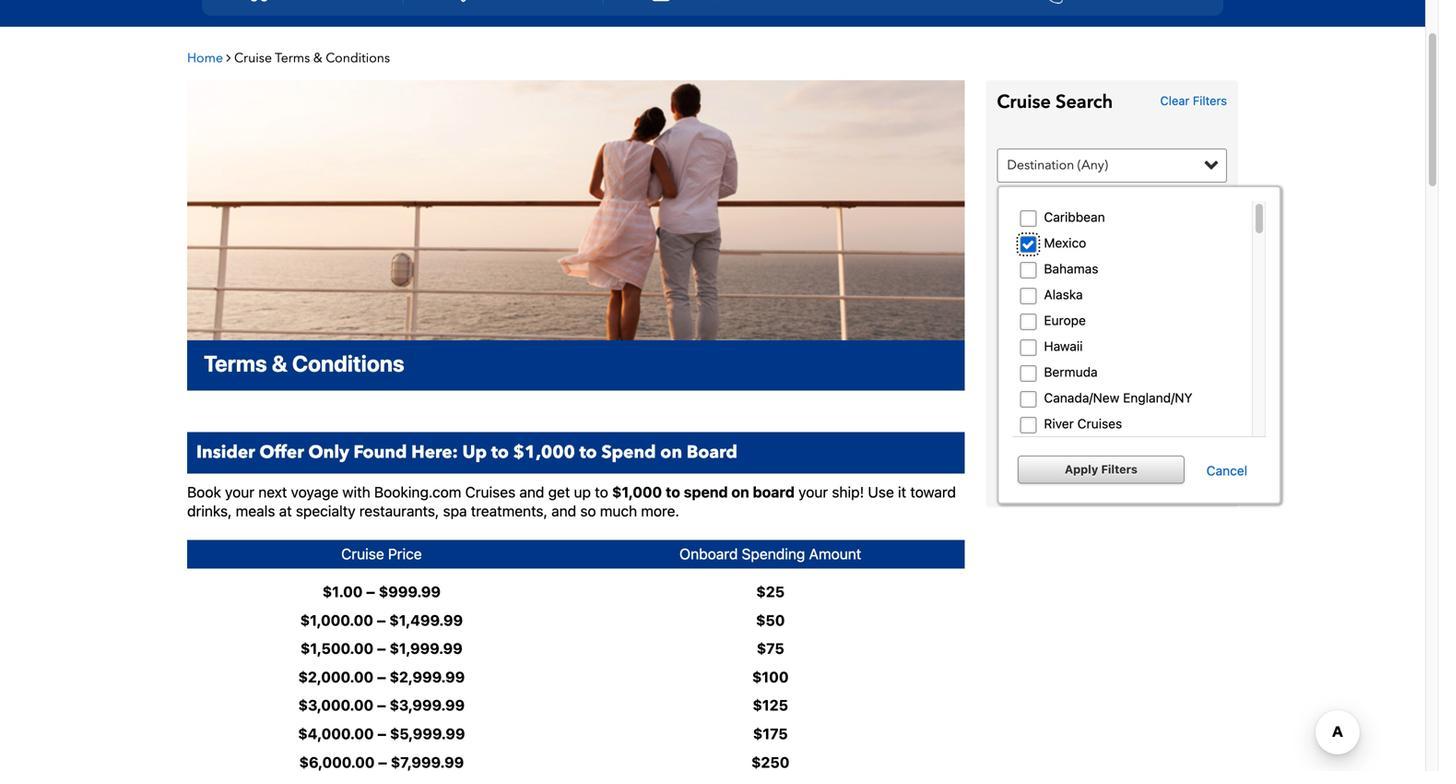 Task type: describe. For each thing, give the bounding box(es) containing it.
meals
[[236, 502, 275, 520]]

filters for apply filters
[[1102, 463, 1138, 476]]

0 horizontal spatial &
[[272, 351, 288, 377]]

with
[[343, 483, 371, 501]]

hawaii
[[1045, 339, 1083, 354]]

alaska
[[1045, 287, 1084, 302]]

$1,500.00
[[301, 640, 374, 657]]

0 vertical spatial terms
[[275, 49, 310, 67]]

and inside your ship! use it toward drinks, meals at specialty restaurants, spa treatments, and so much more.
[[552, 502, 577, 520]]

$3,000.00
[[298, 697, 374, 714]]

next
[[259, 483, 287, 501]]

cancel button
[[1189, 463, 1267, 478]]

$3,000.00 – $3,999.99
[[298, 697, 465, 714]]

$1,000.00
[[300, 611, 374, 629]]

use
[[868, 483, 895, 501]]

none search field containing cruise search
[[986, 80, 1239, 507]]

clear filters link
[[1161, 91, 1228, 111]]

cruise for cruise length ( any
[[1008, 198, 1045, 215]]

0 vertical spatial cruises
[[1078, 416, 1123, 431]]

– for $1.00
[[366, 583, 375, 601]]

angle right image
[[226, 51, 231, 64]]

insider
[[196, 441, 255, 465]]

– for $1,500.00
[[377, 640, 386, 657]]

drinks,
[[187, 502, 232, 520]]

cruise for cruise ship ( any
[[1008, 322, 1045, 339]]

europe
[[1045, 313, 1087, 328]]

$4,000.00 – $5,999.99
[[298, 725, 465, 743]]

mexico
[[1045, 235, 1087, 251]]

ship
[[1049, 322, 1075, 339]]

$1,500.00 – $1,999.99
[[301, 640, 463, 657]]

booking.com
[[374, 483, 462, 501]]

$7,999.99
[[391, 753, 464, 771]]

0 horizontal spatial terms
[[204, 351, 267, 377]]

line
[[1049, 280, 1073, 298]]

$6,000.00 – $7,999.99
[[299, 753, 464, 771]]

$25
[[757, 583, 785, 601]]

price
[[388, 545, 422, 563]]

$1.00 – $999.99
[[323, 583, 441, 601]]

book
[[187, 483, 221, 501]]

$999.99
[[379, 583, 441, 601]]

toward
[[911, 483, 957, 501]]

search link
[[998, 444, 1228, 496]]

( for cruise length
[[1093, 198, 1097, 215]]

book your next voyage with booking.com cruises and get up to $1,000 to spend on board
[[187, 483, 795, 501]]

caribbean
[[1045, 210, 1106, 225]]

cancel
[[1207, 463, 1248, 478]]

up
[[463, 441, 487, 465]]

$175
[[753, 725, 788, 743]]

0 vertical spatial and
[[520, 483, 545, 501]]

canada/new england/ny
[[1045, 390, 1193, 406]]

clear filters
[[1161, 94, 1228, 108]]

– for $4,000.00
[[378, 725, 387, 743]]

0 vertical spatial on
[[661, 441, 683, 465]]

length
[[1049, 198, 1090, 215]]

cruise for cruise line ( any
[[1008, 280, 1045, 298]]

0 vertical spatial search
[[1056, 90, 1114, 115]]

onboard spending amount
[[680, 545, 862, 563]]

spend
[[602, 441, 656, 465]]

insider offer only found here: up to $1,000 to spend on board
[[196, 441, 738, 465]]

– for $6,000.00
[[378, 753, 387, 771]]

travel menu navigation
[[202, 0, 1224, 16]]

offer
[[260, 441, 304, 465]]

terms & conditions image
[[187, 80, 965, 341]]

river cruises
[[1045, 416, 1123, 431]]

$125
[[753, 697, 789, 714]]

departure port (
[[1008, 363, 1101, 381]]

( for cruise ship
[[1078, 322, 1082, 339]]

departure for departure date
[[1008, 239, 1068, 257]]

$3,999.99
[[390, 697, 465, 714]]

– for $1,000.00
[[377, 611, 386, 629]]

departure date
[[1008, 239, 1102, 257]]

$2,000.00 – $2,999.99
[[298, 668, 465, 686]]

up
[[574, 483, 591, 501]]

canada/new
[[1045, 390, 1120, 406]]

departure date link
[[998, 231, 1228, 265]]

$1,499.99
[[390, 611, 463, 629]]

( left the )
[[1078, 156, 1082, 174]]

cruise for cruise terms & conditions
[[234, 49, 272, 67]]

ship!
[[832, 483, 865, 501]]

$75
[[757, 640, 785, 657]]

1 vertical spatial conditions
[[292, 351, 405, 377]]

cruise search
[[998, 90, 1114, 115]]

more.
[[641, 502, 680, 520]]

cruise price
[[341, 545, 422, 563]]

$5,999.99
[[390, 725, 465, 743]]

$1.00
[[323, 583, 363, 601]]

clear
[[1161, 94, 1190, 108]]

terms & conditions
[[204, 351, 405, 377]]



Task type: locate. For each thing, give the bounding box(es) containing it.
at
[[279, 502, 292, 520]]

cruises up the treatments,
[[465, 483, 516, 501]]

$1,000.00 – $1,499.99
[[300, 611, 463, 629]]

search up the )
[[1056, 90, 1114, 115]]

$100
[[753, 668, 789, 686]]

0 horizontal spatial $1,000
[[513, 441, 575, 465]]

only
[[309, 441, 349, 465]]

– up $3,000.00 – $3,999.99
[[377, 668, 386, 686]]

1 vertical spatial departure
[[1008, 363, 1068, 381]]

( right ship
[[1078, 322, 1082, 339]]

– down $1.00 – $999.99
[[377, 611, 386, 629]]

1 horizontal spatial filters
[[1194, 94, 1228, 108]]

terms up insider
[[204, 351, 267, 377]]

apply filters link
[[1018, 456, 1185, 484]]

destination
[[1008, 156, 1075, 174]]

found
[[354, 441, 407, 465]]

river
[[1045, 416, 1075, 431]]

board
[[687, 441, 738, 465]]

– for $2,000.00
[[377, 668, 386, 686]]

0 horizontal spatial your
[[225, 483, 255, 501]]

1 vertical spatial on
[[732, 483, 750, 501]]

and
[[520, 483, 545, 501], [552, 502, 577, 520]]

departure up the bahamas on the right
[[1008, 239, 1068, 257]]

your ship! use it toward drinks, meals at specialty restaurants, spa treatments, and so much more.
[[187, 483, 957, 520]]

any for cruise ship ( any
[[1082, 322, 1105, 339]]

cruise terms & conditions
[[234, 49, 390, 67]]

1 horizontal spatial your
[[799, 483, 829, 501]]

filters right the clear
[[1194, 94, 1228, 108]]

cruises down canada/new
[[1078, 416, 1123, 431]]

$1,000 up 'much'
[[612, 483, 663, 501]]

$250
[[752, 753, 790, 771]]

0 horizontal spatial filters
[[1102, 463, 1138, 476]]

your up meals
[[225, 483, 255, 501]]

( for cruise line
[[1077, 280, 1081, 298]]

0 vertical spatial departure
[[1008, 239, 1068, 257]]

1 horizontal spatial and
[[552, 502, 577, 520]]

any up length
[[1082, 156, 1105, 174]]

dialog
[[998, 185, 1282, 771]]

cruise left length
[[1008, 198, 1045, 215]]

restaurants,
[[360, 502, 439, 520]]

filters for clear filters
[[1194, 94, 1228, 108]]

1 vertical spatial $1,000
[[612, 483, 663, 501]]

any down the bahamas on the right
[[1081, 280, 1103, 298]]

conditions
[[326, 49, 390, 67], [292, 351, 405, 377]]

spending
[[742, 545, 806, 563]]

1 vertical spatial filters
[[1102, 463, 1138, 476]]

filters inside dialog
[[1102, 463, 1138, 476]]

home link
[[187, 49, 226, 67]]

)
[[1105, 156, 1109, 174]]

cruise line ( any
[[1008, 280, 1103, 298]]

2 your from the left
[[799, 483, 829, 501]]

$1,000
[[513, 441, 575, 465], [612, 483, 663, 501]]

cruise length ( any
[[1008, 198, 1120, 215]]

much
[[600, 502, 638, 520]]

cruises
[[1078, 416, 1123, 431], [465, 483, 516, 501]]

and down get
[[552, 502, 577, 520]]

None search field
[[986, 80, 1239, 507]]

$2,000.00
[[298, 668, 374, 686]]

terms right angle right image
[[275, 49, 310, 67]]

voyage
[[291, 483, 339, 501]]

0 vertical spatial $1,000
[[513, 441, 575, 465]]

your left ship!
[[799, 483, 829, 501]]

– down $4,000.00 – $5,999.99
[[378, 753, 387, 771]]

cruise left ship
[[1008, 322, 1045, 339]]

departure for departure port (
[[1008, 363, 1068, 381]]

cruise ship ( any
[[1008, 322, 1105, 339]]

cruise up $1.00 – $999.99
[[341, 545, 384, 563]]

1 vertical spatial and
[[552, 502, 577, 520]]

0 vertical spatial &
[[314, 49, 323, 67]]

0 vertical spatial filters
[[1194, 94, 1228, 108]]

– down $1,000.00 – $1,499.99
[[377, 640, 386, 657]]

it
[[898, 483, 907, 501]]

0 horizontal spatial and
[[520, 483, 545, 501]]

1 horizontal spatial on
[[732, 483, 750, 501]]

get
[[548, 483, 570, 501]]

–
[[366, 583, 375, 601], [377, 611, 386, 629], [377, 640, 386, 657], [377, 668, 386, 686], [377, 697, 386, 714], [378, 725, 387, 743], [378, 753, 387, 771]]

0 horizontal spatial on
[[661, 441, 683, 465]]

cruise
[[234, 49, 272, 67], [998, 90, 1052, 115], [1008, 198, 1045, 215], [1008, 280, 1045, 298], [1008, 322, 1045, 339], [341, 545, 384, 563]]

1 horizontal spatial &
[[314, 49, 323, 67]]

on left "board"
[[732, 483, 750, 501]]

1 vertical spatial &
[[272, 351, 288, 377]]

1 vertical spatial terms
[[204, 351, 267, 377]]

any for cruise length ( any
[[1097, 198, 1120, 215]]

treatments,
[[471, 502, 548, 520]]

( right line at the top of the page
[[1077, 280, 1081, 298]]

your
[[225, 483, 255, 501], [799, 483, 829, 501]]

cruise right angle right image
[[234, 49, 272, 67]]

bahamas
[[1045, 261, 1099, 276]]

departure
[[1008, 239, 1068, 257], [1008, 363, 1068, 381]]

1 departure from the top
[[1008, 239, 1068, 257]]

& right angle right image
[[314, 49, 323, 67]]

1 vertical spatial search
[[1089, 461, 1137, 479]]

$50
[[756, 611, 785, 629]]

departure down hawaii
[[1008, 363, 1068, 381]]

cruise left line at the top of the page
[[1008, 280, 1045, 298]]

board
[[753, 483, 795, 501]]

here:
[[412, 441, 458, 465]]

any right length
[[1097, 198, 1120, 215]]

$1,999.99
[[390, 640, 463, 657]]

port
[[1071, 363, 1094, 381]]

filters inside search box
[[1194, 94, 1228, 108]]

0 horizontal spatial cruises
[[465, 483, 516, 501]]

1 horizontal spatial $1,000
[[612, 483, 663, 501]]

$4,000.00
[[298, 725, 374, 743]]

specialty
[[296, 502, 356, 520]]

on left board
[[661, 441, 683, 465]]

1 vertical spatial cruises
[[465, 483, 516, 501]]

terms
[[275, 49, 310, 67], [204, 351, 267, 377]]

home
[[187, 49, 223, 67]]

spend
[[684, 483, 728, 501]]

so
[[581, 502, 596, 520]]

( right port
[[1097, 363, 1101, 381]]

bermuda
[[1045, 365, 1098, 380]]

and left get
[[520, 483, 545, 501]]

destination ( any )
[[1008, 156, 1109, 174]]

england/ny
[[1124, 390, 1193, 406]]

$6,000.00
[[299, 753, 375, 771]]

– down $3,000.00 – $3,999.99
[[378, 725, 387, 743]]

1 your from the left
[[225, 483, 255, 501]]

0 vertical spatial conditions
[[326, 49, 390, 67]]

filters right "apply"
[[1102, 463, 1138, 476]]

2 departure from the top
[[1008, 363, 1068, 381]]

onboard
[[680, 545, 738, 563]]

dialog containing caribbean
[[998, 185, 1282, 771]]

1 horizontal spatial cruises
[[1078, 416, 1123, 431]]

– right $1.00
[[366, 583, 375, 601]]

to
[[492, 441, 509, 465], [580, 441, 597, 465], [595, 483, 609, 501], [666, 483, 681, 501]]

amount
[[809, 545, 862, 563]]

your inside your ship! use it toward drinks, meals at specialty restaurants, spa treatments, and so much more.
[[799, 483, 829, 501]]

any for cruise line ( any
[[1081, 280, 1103, 298]]

apply
[[1065, 463, 1099, 476]]

( right length
[[1093, 198, 1097, 215]]

cruise for cruise search
[[998, 90, 1052, 115]]

any right ship
[[1082, 322, 1105, 339]]

date
[[1071, 239, 1099, 257]]

cruise for cruise price
[[341, 545, 384, 563]]

– down $2,000.00 – $2,999.99
[[377, 697, 386, 714]]

on
[[661, 441, 683, 465], [732, 483, 750, 501]]

& up offer
[[272, 351, 288, 377]]

$2,999.99
[[390, 668, 465, 686]]

search down river cruises
[[1089, 461, 1137, 479]]

1 horizontal spatial terms
[[275, 49, 310, 67]]

spa
[[443, 502, 467, 520]]

$1,000 up get
[[513, 441, 575, 465]]

– for $3,000.00
[[377, 697, 386, 714]]

cruise up destination
[[998, 90, 1052, 115]]



Task type: vqa. For each thing, say whether or not it's contained in the screenshot.
Price
yes



